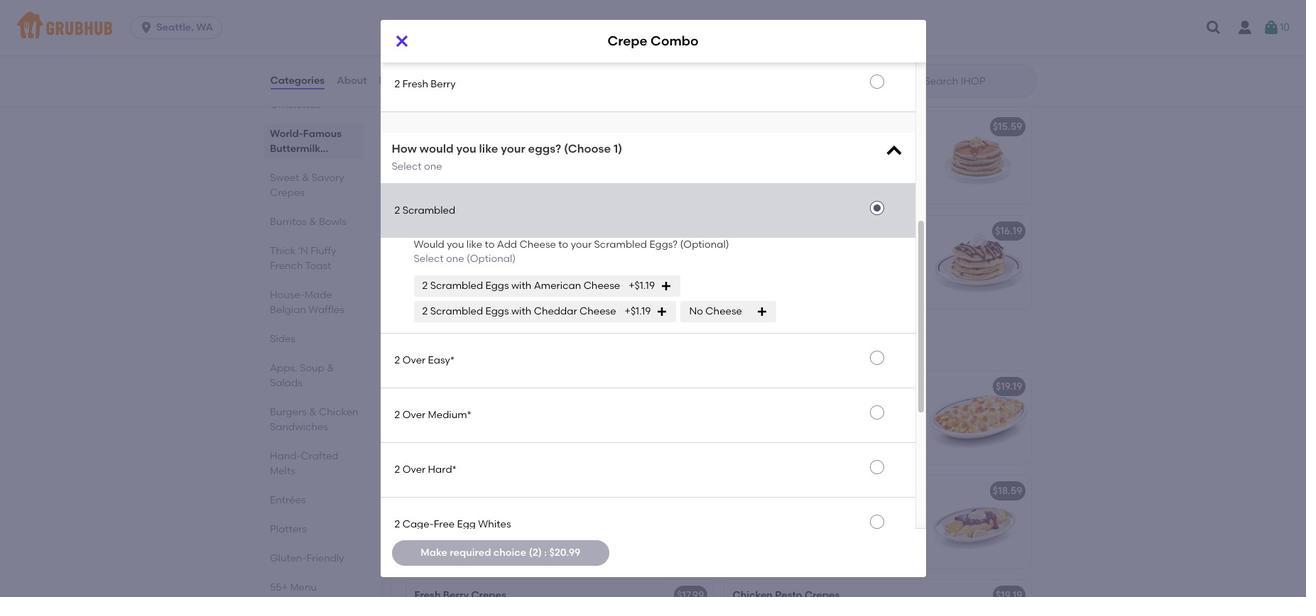 Task type: vqa. For each thing, say whether or not it's contained in the screenshot.
$4.99
no



Task type: describe. For each thing, give the bounding box(es) containing it.
breakfast
[[733, 380, 780, 393]]

0 horizontal spatial berry
[[431, 78, 456, 90]]

crepes for 2 crepes filled & rolled with lemon ricotta, topped with seasonal mixed berry topping, more lemon ricotta & powdered sugar. add a squeeze of lemon for an extra zing!
[[741, 505, 773, 517]]

one inside would you like to add cheese to your scrambled eggs? (optional) select one (optional)
[[446, 253, 464, 265]]

how
[[392, 142, 417, 155]]

protein for fresh-
[[414, 120, 450, 133]]

topped inside 2 crepes filled & rolled with lemon ricotta, topped with seasonal mixed berry topping, more lemon ricotta & powdered sugar. add a squeeze of lemon for an extra zing!
[[770, 519, 805, 531]]

banana down how would you like your eggs? (choose 1) select one
[[514, 184, 552, 196]]

buttermilk inside world-famous buttermilk pancakes sweet & savory crepes
[[270, 143, 320, 155]]

friends.
[[501, 51, 537, 63]]

4
[[733, 36, 738, 48]]

perfect for chocolate
[[519, 245, 554, 257]]

topped inside "little known fact: strawberries and bananas are best friends. four fluffy buttermilk pancakes filled with fresh banana slices. topped with glazed strawberries & more banana slices."
[[486, 79, 523, 91]]

flavor,
[[508, 401, 537, 413]]

add inside 4 protein pancakes loaded with blueberries, topped with lemon ricotta & seasonal mixed berry topping. add a squeeze of lemon for an extra zing!
[[775, 79, 796, 91]]

pancakes inside 4 protein pancakes loaded with blueberries, topped with lemon ricotta & seasonal mixed berry topping. add a squeeze of lemon for an extra zing!
[[778, 36, 825, 48]]

2 over hard*
[[395, 464, 457, 476]]

protein inside a fresh-flipped power stack. four protein pancakes filled with fresh banana slices. topped with glazed strawberries & more banana slices.
[[414, 155, 449, 167]]

slices. up (choose
[[554, 94, 583, 106]]

flipped
[[452, 141, 485, 153]]

2 scrambled eggs with american cheese
[[422, 280, 620, 292]]

fluffy for we think chocolate is perfect any time of day. four fluffy chocolate pancakes filled with chocolate chips, topped with a drizzle of chocolate syrup & more chocolate chips.
[[497, 259, 520, 271]]

scrambled
[[733, 415, 784, 427]]

a
[[414, 141, 422, 153]]

omelettes
[[270, 99, 320, 111]]

seasonal inside 4 protein pancakes loaded with blueberries, topped with lemon ricotta & seasonal mixed berry topping. add a squeeze of lemon for an extra zing!
[[777, 65, 820, 77]]

10
[[1280, 21, 1290, 33]]

- for strawberry
[[502, 120, 506, 133]]

1 horizontal spatial (optional)
[[680, 238, 729, 251]]

0 vertical spatial crepe combo
[[608, 33, 699, 49]]

chocolate chocolate chip pancakes
[[414, 225, 596, 237]]

2 over easy* button
[[380, 334, 915, 388]]

1 vertical spatial crepe combo
[[414, 380, 483, 393]]

entrées
[[270, 494, 305, 506]]

salads
[[270, 377, 302, 389]]

a inside we think chocolate is perfect any time of day. four fluffy chocolate pancakes filled with chocolate chips, topped with a drizzle of chocolate syrup & more chocolate chips.
[[475, 288, 481, 300]]

chicken pesto crepes image
[[924, 580, 1031, 597]]

over for hard*
[[403, 464, 426, 476]]

hash inside "choose your crepe flavor, served with 2 eggs* your way, 2 custom- cured hickory-smoked bacon strips or 2 pork sausage links & golden hash browns."
[[414, 458, 438, 470]]

cage-
[[403, 519, 434, 531]]

cheese for cheddar
[[580, 306, 616, 318]]

topped inside a fresh-flipped power stack. four protein pancakes filled with fresh banana slices. topped with glazed strawberries & more banana slices.
[[486, 169, 523, 181]]

chips. for chocolate
[[532, 303, 560, 315]]

- for lemon
[[820, 16, 824, 28]]

medium*
[[428, 409, 472, 421]]

savory inside world-famous buttermilk pancakes sweet & savory crepes
[[311, 172, 344, 184]]

0 vertical spatial crepe
[[608, 33, 648, 49]]

fluffy for little known fact: strawberries and bananas are best friends. four fluffy buttermilk pancakes filled with fresh banana slices. topped with glazed strawberries & more banana slices.
[[563, 51, 586, 63]]

scrambled inside would you like to add cheese to your scrambled eggs? (optional) select one (optional)
[[594, 238, 647, 251]]

of inside 2 crepes filled & rolled with lemon ricotta, topped with seasonal mixed berry topping, more lemon ricotta & powdered sugar. add a squeeze of lemon for an extra zing!
[[889, 548, 899, 560]]

best
[[478, 51, 499, 63]]

2 for 2 crepes filled & rolled with lemon ricotta, topped with seasonal mixed berry topping, more lemon ricotta & powdered sugar. add a squeeze of lemon for an extra zing!
[[733, 505, 738, 517]]

drizzle for chocolate
[[484, 288, 514, 300]]

and
[[562, 36, 581, 48]]

2 vertical spatial crepes
[[782, 380, 817, 393]]

jack
[[811, 444, 831, 456]]

squeeze inside 2 crepes filled & rolled with lemon ricotta, topped with seasonal mixed berry topping, more lemon ricotta & powdered sugar. add a squeeze of lemon for an extra zing!
[[847, 548, 887, 560]]

select inside would you like to add cheese to your scrambled eggs? (optional) select one (optional)
[[414, 253, 444, 265]]

pancakes for we think chocolate is perfect any time of day. four fluffy buttermilk pancakes filled with chocolate chips, topped with a drizzle of chocolate syrup & more chocolate chips.
[[733, 274, 780, 286]]

protein pancakes - strawberry banana image
[[606, 111, 713, 204]]

1 horizontal spatial savory
[[468, 338, 519, 356]]

strawberry banana pancakes image
[[606, 7, 713, 99]]

bacon,
[[733, 429, 767, 441]]

add inside 2 crepes filled & rolled with lemon ricotta, topped with seasonal mixed berry topping, more lemon ricotta & powdered sugar. add a squeeze of lemon for an extra zing!
[[816, 548, 836, 560]]

gluten-friendly
[[270, 553, 344, 565]]

hash inside 2 crepes filled & rolled with scrambled eggs‡, hickory-smoked bacon, crispy hash browns, white cheese sauce & jack & cheddar cheeses.
[[800, 429, 823, 441]]

& inside a fresh-flipped power stack. four protein pancakes filled with fresh banana slices. topped with glazed strawberries & more banana slices.
[[476, 184, 484, 196]]

2 over hard* button
[[380, 443, 915, 497]]

cheddar
[[843, 444, 885, 456]]

easy*
[[428, 355, 455, 367]]

bananas
[[414, 51, 457, 63]]

ricotta inside 2 crepes filled & rolled with lemon ricotta, topped with seasonal mixed berry topping, more lemon ricotta & powdered sugar. add a squeeze of lemon for an extra zing!
[[863, 534, 895, 546]]

power
[[488, 141, 518, 153]]

little known fact: strawberries and bananas are best friends. four fluffy buttermilk pancakes filled with fresh banana slices. topped with glazed strawberries & more banana slices.
[[414, 36, 587, 106]]

1 horizontal spatial lemon
[[827, 16, 860, 28]]

house-made belgian waffles
[[270, 289, 344, 316]]

0 horizontal spatial combo
[[447, 380, 483, 393]]

2 for 2 scrambled
[[395, 204, 400, 216]]

more inside we think chocolate is perfect any time of day. four fluffy buttermilk pancakes filled with chocolate chips, topped with a drizzle of chocolate syrup & more chocolate chips.
[[771, 303, 796, 315]]

choice
[[493, 547, 526, 559]]

chocolate for buttermilk
[[786, 225, 837, 237]]

syrup for we think chocolate is perfect any time of day. four fluffy chocolate pancakes filled with chocolate chips, topped with a drizzle of chocolate syrup & more chocolate chips.
[[414, 303, 441, 315]]

seattle, wa button
[[130, 16, 228, 39]]

hickory- inside 2 crepes filled & rolled with scrambled eggs‡, hickory-smoked bacon, crispy hash browns, white cheese sauce & jack & cheddar cheeses.
[[820, 415, 859, 427]]

buttermilk chocolate chip pancakes
[[733, 225, 913, 237]]

mixed inside button
[[473, 23, 502, 35]]

hickory- inside "choose your crepe flavor, served with 2 eggs* your way, 2 custom- cured hickory-smoked bacon strips or 2 pork sausage links & golden hash browns."
[[445, 429, 484, 441]]

1 horizontal spatial mixed
[[901, 16, 930, 28]]

chips, for buttermilk
[[882, 274, 910, 286]]

strawberries inside 2 crepes filled & rolled with cheesecake mousse, drizzled with cinnamon bun filling, cream cheese icing, fresh strawberries & powdered sugar.
[[469, 548, 528, 560]]

slices. down flipped
[[455, 169, 484, 181]]

0 horizontal spatial banana
[[471, 16, 509, 28]]

svg image inside "10" button
[[1263, 19, 1280, 36]]

scrambled for 2 scrambled
[[403, 204, 455, 216]]

1 horizontal spatial banana
[[565, 120, 604, 133]]

& inside we think chocolate is perfect any time of day. four fluffy buttermilk pancakes filled with chocolate chips, topped with a drizzle of chocolate syrup & more chocolate chips.
[[761, 303, 769, 315]]

svg image right no cheese
[[756, 306, 768, 318]]

fluffy for we think chocolate is perfect any time of day. four fluffy buttermilk pancakes filled with chocolate chips, topped with a drizzle of chocolate syrup & more chocolate chips.
[[815, 259, 839, 271]]

filled inside we think chocolate is perfect any time of day. four fluffy buttermilk pancakes filled with chocolate chips, topped with a drizzle of chocolate syrup & more chocolate chips.
[[782, 274, 805, 286]]

0 horizontal spatial crepe
[[414, 380, 445, 393]]

thick 'n fluffy french toast
[[270, 245, 336, 272]]

topped inside we think chocolate is perfect any time of day. four fluffy chocolate pancakes filled with chocolate chips, topped with a drizzle of chocolate syrup & more chocolate chips.
[[414, 288, 450, 300]]

cheese inside 2 crepes filled & rolled with scrambled eggs‡, hickory-smoked bacon, crispy hash browns, white cheese sauce & jack & cheddar cheeses.
[[733, 444, 767, 456]]

0 horizontal spatial strawberry
[[414, 16, 469, 28]]

lemon down "cheddar"
[[863, 505, 893, 517]]

about button
[[336, 55, 368, 107]]

banana down bananas
[[414, 79, 453, 91]]

+$1.19 for 2 scrambled eggs with cheddar cheese
[[625, 306, 651, 318]]

perfect for buttermilk
[[837, 245, 872, 257]]

:
[[544, 547, 547, 559]]

svg image for 2 scrambled eggs with cheddar cheese
[[657, 306, 668, 318]]

2 for 2 crepes filled & rolled with cheesecake mousse, drizzled with cinnamon bun filling, cream cheese icing, fresh strawberries & powdered sugar.
[[414, 505, 420, 517]]

lemon inside button
[[401, 23, 434, 35]]

2 for 2 cage-free egg whites
[[395, 519, 400, 531]]

2 down choose
[[437, 415, 443, 427]]

$16.55 for protein pancakes - lemon ricotta mixed berry
[[675, 16, 704, 28]]

protein left power
[[733, 120, 768, 133]]

chicken
[[319, 406, 358, 418]]

1 horizontal spatial berry
[[504, 23, 529, 35]]

2 horizontal spatial berry
[[932, 16, 958, 28]]

& inside "choose your crepe flavor, served with 2 eggs* your way, 2 custom- cured hickory-smoked bacon strips or 2 pork sausage links & golden hash browns."
[[525, 444, 533, 456]]

& inside world-famous buttermilk pancakes sweet & savory crepes
[[301, 172, 309, 184]]

sweet inside world-famous buttermilk pancakes sweet & savory crepes
[[270, 172, 299, 184]]

mixed inside 4 protein pancakes loaded with blueberries, topped with lemon ricotta & seasonal mixed berry topping. add a squeeze of lemon for an extra zing!
[[823, 65, 852, 77]]

one inside how would you like your eggs? (choose 1) select one
[[424, 161, 442, 173]]

berry inside 2 crepes filled & rolled with lemon ricotta, topped with seasonal mixed berry topping, more lemon ricotta & powdered sugar. add a squeeze of lemon for an extra zing!
[[733, 534, 758, 546]]

four for buttermilk chocolate chip pancakes
[[791, 259, 813, 271]]

1 horizontal spatial strawberry
[[509, 120, 563, 133]]

svg image inside seattle, wa button
[[139, 21, 154, 35]]

lemon down loaded
[[852, 51, 882, 63]]

lemon ricotta mixed berry crepes image
[[924, 476, 1031, 568]]

make
[[421, 547, 447, 559]]

extra inside 4 protein pancakes loaded with blueberries, topped with lemon ricotta & seasonal mixed berry topping. add a squeeze of lemon for an extra zing!
[[748, 94, 772, 106]]

chip for chocolate
[[522, 225, 545, 237]]

sugar. inside 2 crepes filled & rolled with lemon ricotta, topped with seasonal mixed berry topping, more lemon ricotta & powdered sugar. add a squeeze of lemon for an extra zing!
[[784, 548, 814, 560]]

your down crepe
[[475, 415, 496, 427]]

whites
[[478, 519, 511, 531]]

smoked inside "choose your crepe flavor, served with 2 eggs* your way, 2 custom- cured hickory-smoked bacon strips or 2 pork sausage links & golden hash browns."
[[484, 429, 522, 441]]

topping.
[[733, 79, 773, 91]]

scrambled for 2 scrambled eggs with american cheese
[[430, 280, 483, 292]]

hard*
[[428, 464, 457, 476]]

more inside 2 crepes filled & rolled with lemon ricotta, topped with seasonal mixed berry topping, more lemon ricotta & powdered sugar. add a squeeze of lemon for an extra zing!
[[803, 534, 828, 546]]

fresh-
[[424, 141, 452, 153]]

categories button
[[270, 55, 325, 107]]

bowls
[[319, 216, 346, 228]]

chips. for buttermilk
[[850, 303, 878, 315]]

svg image for 2 scrambled eggs with american cheese
[[661, 281, 672, 292]]

lemon down ricotta,
[[733, 563, 763, 575]]

reviews button
[[378, 55, 419, 107]]

2 crepes filled & rolled with cheesecake mousse, drizzled with cinnamon bun filling, cream cheese icing, fresh strawberries & powdered sugar.
[[414, 505, 590, 575]]

& inside 4 protein pancakes loaded with blueberries, topped with lemon ricotta & seasonal mixed berry topping. add a squeeze of lemon for an extra zing!
[[767, 65, 775, 77]]

free
[[434, 519, 455, 531]]

with inside "choose your crepe flavor, served with 2 eggs* your way, 2 custom- cured hickory-smoked bacon strips or 2 pork sausage links & golden hash browns."
[[414, 415, 435, 427]]

apps, soup & salads
[[270, 362, 334, 389]]

for inside 4 protein pancakes loaded with blueberries, topped with lemon ricotta & seasonal mixed berry topping. add a squeeze of lemon for an extra zing!
[[893, 79, 906, 91]]

any for buttermilk
[[875, 245, 893, 257]]

cheese inside 2 crepes filled & rolled with cheesecake mousse, drizzled with cinnamon bun filling, cream cheese icing, fresh strawberries & powdered sugar.
[[551, 534, 586, 546]]

any for chocolate
[[557, 245, 574, 257]]

world-
[[270, 128, 303, 140]]

with inside 2 crepes filled & rolled with scrambled eggs‡, hickory-smoked bacon, crispy hash browns, white cheese sauce & jack & cheddar cheeses.
[[840, 401, 861, 413]]

2 fresh berry
[[395, 78, 456, 90]]

golden
[[535, 444, 569, 456]]

rolled for hickory-
[[811, 401, 838, 413]]

four inside a fresh-flipped power stack. four protein pancakes filled with fresh banana slices. topped with glazed strawberries & more banana slices.
[[551, 141, 573, 153]]

(choose
[[564, 142, 611, 155]]

main navigation navigation
[[0, 0, 1306, 55]]

time for we think chocolate is perfect any time of day. four fluffy chocolate pancakes filled with chocolate chips, topped with a drizzle of chocolate syrup & more chocolate chips.
[[414, 259, 436, 271]]

strawberries inside a fresh-flipped power stack. four protein pancakes filled with fresh banana slices. topped with glazed strawberries & more banana slices.
[[414, 184, 474, 196]]

eggs?
[[649, 238, 678, 251]]

+$1.19 for 2 scrambled eggs with american cheese
[[629, 280, 655, 292]]

is for buttermilk
[[828, 245, 835, 257]]

smoked inside 2 crepes filled & rolled with scrambled eggs‡, hickory-smoked bacon, crispy hash browns, white cheese sauce & jack & cheddar cheeses.
[[859, 415, 897, 427]]

powdered inside 2 crepes filled & rolled with cheesecake mousse, drizzled with cinnamon bun filling, cream cheese icing, fresh strawberries & powdered sugar.
[[540, 548, 590, 560]]

$19.19
[[996, 380, 1022, 393]]

1
[[395, 23, 398, 35]]

crafted
[[300, 450, 338, 462]]

$16.19 for buttermilk chocolate chip pancakes
[[995, 225, 1022, 237]]

powdered inside 2 crepes filled & rolled with lemon ricotta, topped with seasonal mixed berry topping, more lemon ricotta & powdered sugar. add a squeeze of lemon for an extra zing!
[[733, 548, 782, 560]]

drizzle for buttermilk
[[802, 288, 832, 300]]

hand-
[[270, 450, 300, 462]]

about
[[337, 74, 367, 87]]

way,
[[499, 415, 520, 427]]

made
[[304, 289, 332, 301]]

day. for chocolate
[[450, 259, 471, 271]]

american
[[534, 280, 581, 292]]

Search IHOP search field
[[923, 75, 1032, 88]]

you inside would you like to add cheese to your scrambled eggs? (optional) select one (optional)
[[447, 238, 464, 251]]

2 scrambled eggs with cheddar cheese
[[422, 306, 616, 318]]

2 crepes filled & rolled with scrambled eggs‡, hickory-smoked bacon, crispy hash browns, white cheese sauce & jack & cheddar cheeses.
[[733, 401, 897, 470]]

we for we think chocolate is perfect any time of day. four fluffy buttermilk pancakes filled with chocolate chips, topped with a drizzle of chocolate syrup & more chocolate chips.
[[733, 245, 748, 257]]

2 down flavor,
[[523, 415, 528, 427]]

search icon image
[[902, 72, 919, 89]]

cinnamon bun crepes image
[[606, 476, 713, 568]]

more inside "little known fact: strawberries and bananas are best friends. four fluffy buttermilk pancakes filled with fresh banana slices. topped with glazed strawberries & more banana slices."
[[486, 94, 511, 106]]

strawberry banana pancakes
[[414, 16, 560, 28]]

waffles
[[308, 304, 344, 316]]

fresh inside a fresh-flipped power stack. four protein pancakes filled with fresh banana slices. topped with glazed strawberries & more banana slices.
[[549, 155, 573, 167]]

world-famous buttermilk pancakes sweet & savory crepes
[[270, 128, 344, 199]]

over for medium*
[[403, 409, 426, 421]]

filled inside 2 crepes filled & rolled with lemon ricotta, topped with seasonal mixed berry topping, more lemon ricotta & powdered sugar. add a squeeze of lemon for an extra zing!
[[776, 505, 799, 517]]

1 horizontal spatial ricotta
[[862, 16, 898, 28]]

mixed inside 2 crepes filled & rolled with lemon ricotta, topped with seasonal mixed berry topping, more lemon ricotta & powdered sugar. add a squeeze of lemon for an extra zing!
[[876, 519, 905, 531]]

crepes for 2 crepes filled & rolled with cheesecake mousse, drizzled with cinnamon bun filling, cream cheese icing, fresh strawberries & powdered sugar.
[[422, 505, 455, 517]]

would you like to add cheese to your scrambled eggs? (optional) select one (optional)
[[414, 238, 729, 265]]

links
[[502, 444, 523, 456]]

crepes for 2 crepes filled & rolled with scrambled eggs‡, hickory-smoked bacon, crispy hash browns, white cheese sauce & jack & cheddar cheeses.
[[741, 401, 773, 413]]

eggs for cheddar
[[486, 306, 509, 318]]

1 vertical spatial buttermilk
[[733, 225, 783, 237]]

lemon right topping,
[[831, 534, 861, 546]]

2 scrambled
[[395, 204, 455, 216]]

protein for protein
[[733, 16, 768, 28]]

slices. down are
[[455, 79, 484, 91]]

2 cage-free egg whites button
[[380, 498, 915, 552]]

we for we think chocolate is perfect any time of day. four fluffy chocolate pancakes filled with chocolate chips, topped with a drizzle of chocolate syrup & more chocolate chips.
[[414, 245, 430, 257]]

toast
[[305, 260, 331, 272]]

apps,
[[270, 362, 297, 374]]

crepes inside world-famous buttermilk pancakes sweet & savory crepes
[[270, 187, 304, 199]]

banana down would
[[414, 169, 453, 181]]

choose
[[414, 401, 452, 413]]

& inside we think chocolate is perfect any time of day. four fluffy chocolate pancakes filled with chocolate chips, topped with a drizzle of chocolate syrup & more chocolate chips.
[[443, 303, 450, 315]]

strawberries
[[499, 36, 560, 48]]

famous
[[303, 128, 341, 140]]

like inside would you like to add cheese to your scrambled eggs? (optional) select one (optional)
[[467, 238, 482, 251]]

burgers & chicken sandwiches
[[270, 406, 358, 433]]

filling,
[[487, 534, 515, 546]]

1)
[[614, 142, 622, 155]]

served
[[539, 401, 571, 413]]

2 for 2 scrambled eggs with american cheese
[[422, 280, 428, 292]]

you inside how would you like your eggs? (choose 1) select one
[[456, 142, 476, 155]]

1 to from the left
[[485, 238, 495, 251]]

buttermilk for any
[[841, 259, 890, 271]]

'n
[[298, 245, 308, 257]]

like inside how would you like your eggs? (choose 1) select one
[[479, 142, 498, 155]]

eggs*
[[445, 415, 473, 427]]

browns.
[[440, 458, 478, 470]]



Task type: locate. For each thing, give the bounding box(es) containing it.
fresh inside "little known fact: strawberries and bananas are best friends. four fluffy buttermilk pancakes filled with fresh banana slices. topped with glazed strawberries & more banana slices."
[[564, 65, 587, 77]]

2 time from the left
[[733, 259, 754, 271]]

zing! inside 2 crepes filled & rolled with lemon ricotta, topped with seasonal mixed berry topping, more lemon ricotta & powdered sugar. add a squeeze of lemon for an extra zing!
[[823, 563, 845, 575]]

0 horizontal spatial sweet
[[270, 172, 299, 184]]

1 chip from the left
[[522, 225, 545, 237]]

ricotta,
[[733, 519, 767, 531]]

1 vertical spatial for
[[765, 563, 778, 575]]

0 vertical spatial mixed
[[823, 65, 852, 77]]

0 horizontal spatial zing!
[[775, 94, 797, 106]]

$16.55
[[675, 16, 704, 28], [675, 120, 704, 133]]

filled inside we think chocolate is perfect any time of day. four fluffy chocolate pancakes filled with chocolate chips, topped with a drizzle of chocolate syrup & more chocolate chips.
[[464, 274, 487, 286]]

0 horizontal spatial -
[[502, 120, 506, 133]]

a inside we think chocolate is perfect any time of day. four fluffy buttermilk pancakes filled with chocolate chips, topped with a drizzle of chocolate syrup & more chocolate chips.
[[793, 288, 800, 300]]

$18.59
[[993, 485, 1022, 497]]

fluffy down buttermilk chocolate chip pancakes
[[815, 259, 839, 271]]

2 left hard*
[[395, 464, 400, 476]]

time down would
[[414, 259, 436, 271]]

1 horizontal spatial chips,
[[882, 274, 910, 286]]

0 vertical spatial combo
[[651, 33, 699, 49]]

0 horizontal spatial syrup
[[414, 303, 441, 315]]

2 powdered from the left
[[733, 548, 782, 560]]

breakfast crepes image
[[924, 371, 1031, 464]]

crepe combo image
[[606, 371, 713, 464]]

pancakes inside a fresh-flipped power stack. four protein pancakes filled with fresh banana slices. topped with glazed strawberries & more banana slices.
[[451, 155, 499, 167]]

scrambled down would
[[430, 280, 483, 292]]

2 down would
[[422, 280, 428, 292]]

buttermilk inside "little known fact: strawberries and bananas are best friends. four fluffy buttermilk pancakes filled with fresh banana slices. topped with glazed strawberries & more banana slices."
[[414, 65, 464, 77]]

an inside 4 protein pancakes loaded with blueberries, topped with lemon ricotta & seasonal mixed berry topping. add a squeeze of lemon for an extra zing!
[[733, 94, 745, 106]]

filled inside "little known fact: strawberries and bananas are best friends. four fluffy buttermilk pancakes filled with fresh banana slices. topped with glazed strawberries & more banana slices."
[[516, 65, 539, 77]]

mixed
[[823, 65, 852, 77], [876, 519, 905, 531]]

1 horizontal spatial extra
[[796, 563, 820, 575]]

0 vertical spatial sugar.
[[784, 548, 814, 560]]

fluffy down and
[[563, 51, 586, 63]]

strawberry up known
[[414, 16, 469, 28]]

1 vertical spatial sweet
[[403, 338, 449, 356]]

0 horizontal spatial chips,
[[563, 274, 592, 286]]

lemon up loaded
[[827, 16, 860, 28]]

0 horizontal spatial cheese
[[551, 534, 586, 546]]

1 vertical spatial eggs
[[486, 306, 509, 318]]

like down chocolate chocolate chip pancakes on the top
[[467, 238, 482, 251]]

day. inside we think chocolate is perfect any time of day. four fluffy chocolate pancakes filled with chocolate chips, topped with a drizzle of chocolate syrup & more chocolate chips.
[[450, 259, 471, 271]]

crepe
[[608, 33, 648, 49], [414, 380, 445, 393]]

glazed inside "little known fact: strawberries and bananas are best friends. four fluffy buttermilk pancakes filled with fresh banana slices. topped with glazed strawberries & more banana slices."
[[548, 79, 580, 91]]

protein up fresh-
[[414, 120, 450, 133]]

1 horizontal spatial think
[[751, 245, 774, 257]]

$15.59
[[993, 120, 1022, 133]]

topped right blueberries,
[[791, 51, 827, 63]]

0 vertical spatial $20.99
[[673, 380, 704, 393]]

your inside would you like to add cheese to your scrambled eggs? (optional) select one (optional)
[[571, 238, 592, 251]]

2 chip from the left
[[839, 225, 863, 237]]

select inside how would you like your eggs? (choose 1) select one
[[392, 161, 422, 173]]

1 day. from the left
[[450, 259, 471, 271]]

1 horizontal spatial mixed
[[876, 519, 905, 531]]

strawberry
[[414, 16, 469, 28], [509, 120, 563, 133]]

fluffy
[[563, 51, 586, 63], [497, 259, 520, 271], [815, 259, 839, 271]]

time inside we think chocolate is perfect any time of day. four fluffy buttermilk pancakes filled with chocolate chips, topped with a drizzle of chocolate syrup & more chocolate chips.
[[733, 259, 754, 271]]

lemon left search icon
[[861, 79, 891, 91]]

we think chocolate is perfect any time of day. four fluffy buttermilk pancakes filled with chocolate chips, topped with a drizzle of chocolate syrup & more chocolate chips.
[[733, 245, 910, 315]]

pancakes for little known fact: strawberries and bananas are best friends. four fluffy buttermilk pancakes filled with fresh banana slices. topped with glazed strawberries & more banana slices.
[[466, 65, 513, 77]]

burgers
[[270, 406, 306, 418]]

crepe combo up "2 fresh berry" button
[[608, 33, 699, 49]]

filled up topping,
[[776, 505, 799, 517]]

1 horizontal spatial hash
[[800, 429, 823, 441]]

protein power pancakes
[[733, 120, 851, 133]]

gluten-
[[270, 553, 306, 565]]

a fresh-flipped power stack. four protein pancakes filled with fresh banana slices. topped with glazed strawberries & more banana slices.
[[414, 141, 583, 196]]

power
[[770, 120, 801, 133]]

belgian
[[270, 304, 306, 316]]

chocolate up we think chocolate is perfect any time of day. four fluffy buttermilk pancakes filled with chocolate chips, topped with a drizzle of chocolate syrup & more chocolate chips.
[[786, 225, 837, 237]]

scrambled for 2 scrambled eggs with cheddar cheese
[[430, 306, 483, 318]]

stack.
[[520, 141, 549, 153]]

2 syrup from the left
[[733, 303, 759, 315]]

2 day. from the left
[[769, 259, 789, 271]]

rolled up whites
[[493, 505, 520, 517]]

2 cage-free egg whites
[[395, 519, 511, 531]]

chocolate
[[414, 225, 466, 237], [468, 225, 520, 237], [786, 225, 837, 237]]

your inside how would you like your eggs? (choose 1) select one
[[501, 142, 525, 155]]

hash down eggs‡,
[[800, 429, 823, 441]]

0 vertical spatial $16.55
[[675, 16, 704, 28]]

smoked down way,
[[484, 429, 522, 441]]

0 horizontal spatial smoked
[[484, 429, 522, 441]]

filled
[[516, 65, 539, 77], [501, 155, 524, 167], [464, 274, 487, 286], [782, 274, 805, 286], [776, 401, 799, 413], [457, 505, 481, 517], [776, 505, 799, 517]]

pancakes for we think chocolate is perfect any time of day. four fluffy chocolate pancakes filled with chocolate chips, topped with a drizzle of chocolate syrup & more chocolate chips.
[[414, 274, 462, 286]]

topped inside 4 protein pancakes loaded with blueberries, topped with lemon ricotta & seasonal mixed berry topping. add a squeeze of lemon for an extra zing!
[[791, 51, 827, 63]]

fluffy inside we think chocolate is perfect any time of day. four fluffy chocolate pancakes filled with chocolate chips, topped with a drizzle of chocolate syrup & more chocolate chips.
[[497, 259, 520, 271]]

fluffy inside we think chocolate is perfect any time of day. four fluffy buttermilk pancakes filled with chocolate chips, topped with a drizzle of chocolate syrup & more chocolate chips.
[[815, 259, 839, 271]]

sugar. inside 2 crepes filled & rolled with cheesecake mousse, drizzled with cinnamon bun filling, cream cheese icing, fresh strawberries & powdered sugar.
[[414, 563, 444, 575]]

glazed down eggs?
[[548, 169, 580, 181]]

cheddar
[[534, 306, 577, 318]]

1 horizontal spatial crepe
[[608, 33, 648, 49]]

0 horizontal spatial chocolate
[[414, 225, 466, 237]]

0 horizontal spatial extra
[[748, 94, 772, 106]]

four for strawberry banana pancakes
[[539, 51, 560, 63]]

smoked
[[859, 415, 897, 427], [484, 429, 522, 441]]

0 horizontal spatial lemon
[[401, 23, 434, 35]]

1 over from the top
[[403, 355, 426, 367]]

you right fresh-
[[456, 142, 476, 155]]

powdered down cream
[[540, 548, 590, 560]]

1 vertical spatial combo
[[447, 380, 483, 393]]

1 vertical spatial +$1.19
[[625, 306, 651, 318]]

powdered
[[540, 548, 590, 560], [733, 548, 782, 560]]

protein down fresh-
[[414, 155, 449, 167]]

0 horizontal spatial savory
[[311, 172, 344, 184]]

topped up no cheese
[[733, 288, 768, 300]]

1 vertical spatial buttermilk
[[841, 259, 890, 271]]

fluffy up 2 scrambled eggs with american cheese
[[497, 259, 520, 271]]

time
[[414, 259, 436, 271], [733, 259, 754, 271]]

1 vertical spatial topped
[[486, 169, 523, 181]]

four inside we think chocolate is perfect any time of day. four fluffy chocolate pancakes filled with chocolate chips, topped with a drizzle of chocolate syrup & more chocolate chips.
[[473, 259, 494, 271]]

1 vertical spatial crepes
[[523, 338, 577, 356]]

2 over from the top
[[403, 409, 426, 421]]

cheese for add
[[520, 238, 556, 251]]

squeeze inside 4 protein pancakes loaded with blueberries, topped with lemon ricotta & seasonal mixed berry topping. add a squeeze of lemon for an extra zing!
[[807, 79, 847, 91]]

2 over easy*
[[395, 355, 455, 367]]

any inside we think chocolate is perfect any time of day. four fluffy buttermilk pancakes filled with chocolate chips, topped with a drizzle of chocolate syrup & more chocolate chips.
[[875, 245, 893, 257]]

mixed
[[901, 16, 930, 28], [473, 23, 502, 35]]

filled down friends. on the left
[[516, 65, 539, 77]]

are
[[460, 51, 476, 63]]

we inside we think chocolate is perfect any time of day. four fluffy chocolate pancakes filled with chocolate chips, topped with a drizzle of chocolate syrup & more chocolate chips.
[[414, 245, 430, 257]]

1 horizontal spatial ricotta
[[863, 534, 895, 546]]

wa
[[196, 21, 213, 33]]

cinnamon
[[414, 534, 463, 546]]

syrup right no
[[733, 303, 759, 315]]

crepes up "scrambled"
[[741, 401, 773, 413]]

0 vertical spatial +$1.19
[[629, 280, 655, 292]]

1 horizontal spatial is
[[828, 245, 835, 257]]

0 vertical spatial savory
[[311, 172, 344, 184]]

sweet down world- on the top left
[[270, 172, 299, 184]]

strawberries inside "little known fact: strawberries and bananas are best friends. four fluffy buttermilk pancakes filled with fresh banana slices. topped with glazed strawberries & more banana slices."
[[414, 94, 474, 106]]

pancakes up blueberries,
[[778, 36, 825, 48]]

1 horizontal spatial we
[[733, 245, 748, 257]]

1 vertical spatial select
[[414, 253, 444, 265]]

french
[[270, 260, 303, 272]]

& inside apps, soup & salads
[[326, 362, 334, 374]]

2 down how
[[395, 204, 400, 216]]

filled down buttermilk chocolate chip pancakes
[[782, 274, 805, 286]]

is down buttermilk chocolate chip pancakes
[[828, 245, 835, 257]]

bacon
[[524, 429, 555, 441]]

any up 'american'
[[557, 245, 574, 257]]

fluffy inside "little known fact: strawberries and bananas are best friends. four fluffy buttermilk pancakes filled with fresh banana slices. topped with glazed strawberries & more banana slices."
[[563, 51, 586, 63]]

2 crepes filled & rolled with cheesecake mousse, drizzled with cinnamon bun filling, cream cheese icing, fresh strawberries & powdered sugar. button
[[406, 476, 713, 575]]

crepes up ricotta,
[[741, 505, 773, 517]]

any
[[557, 245, 574, 257], [875, 245, 893, 257]]

scrambled inside button
[[403, 204, 455, 216]]

buttermilk down bananas
[[414, 65, 464, 77]]

0 horizontal spatial protein
[[414, 155, 449, 167]]

crepes inside 2 crepes filled & rolled with cheesecake mousse, drizzled with cinnamon bun filling, cream cheese icing, fresh strawberries & powdered sugar.
[[422, 505, 455, 517]]

0 horizontal spatial sugar.
[[414, 563, 444, 575]]

2 chocolate from the left
[[468, 225, 520, 237]]

cheese down chocolate chocolate chip pancakes on the top
[[520, 238, 556, 251]]

1 topped from the top
[[486, 79, 523, 91]]

1 glazed from the top
[[548, 79, 580, 91]]

chocolate chocolate chip pancakes image
[[606, 216, 713, 308]]

1 eggs from the top
[[486, 280, 509, 292]]

0 vertical spatial squeeze
[[807, 79, 847, 91]]

pancakes inside we think chocolate is perfect any time of day. four fluffy chocolate pancakes filled with chocolate chips, topped with a drizzle of chocolate syrup & more chocolate chips.
[[414, 274, 462, 286]]

0 horizontal spatial an
[[733, 94, 745, 106]]

seasonal inside 2 crepes filled & rolled with lemon ricotta, topped with seasonal mixed berry topping, more lemon ricotta & powdered sugar. add a squeeze of lemon for an extra zing!
[[830, 519, 873, 531]]

1 horizontal spatial crepe combo
[[608, 33, 699, 49]]

more up protein pancakes - strawberry banana
[[486, 94, 511, 106]]

2 inside 2 crepes filled & rolled with scrambled eggs‡, hickory-smoked bacon, crispy hash browns, white cheese sauce & jack & cheddar cheeses.
[[733, 401, 738, 413]]

chips. inside we think chocolate is perfect any time of day. four fluffy buttermilk pancakes filled with chocolate chips, topped with a drizzle of chocolate syrup & more chocolate chips.
[[850, 303, 878, 315]]

four inside we think chocolate is perfect any time of day. four fluffy buttermilk pancakes filled with chocolate chips, topped with a drizzle of chocolate syrup & more chocolate chips.
[[791, 259, 813, 271]]

2 eggs from the top
[[486, 306, 509, 318]]

more inside we think chocolate is perfect any time of day. four fluffy chocolate pancakes filled with chocolate chips, topped with a drizzle of chocolate syrup & more chocolate chips.
[[453, 303, 478, 315]]

savory down 2 scrambled eggs with cheddar cheese
[[468, 338, 519, 356]]

1 horizontal spatial protein
[[741, 36, 775, 48]]

topped inside we think chocolate is perfect any time of day. four fluffy buttermilk pancakes filled with chocolate chips, topped with a drizzle of chocolate syrup & more chocolate chips.
[[733, 288, 768, 300]]

berry inside 4 protein pancakes loaded with blueberries, topped with lemon ricotta & seasonal mixed berry topping. add a squeeze of lemon for an extra zing!
[[854, 65, 880, 77]]

is inside we think chocolate is perfect any time of day. four fluffy buttermilk pancakes filled with chocolate chips, topped with a drizzle of chocolate syrup & more chocolate chips.
[[828, 245, 835, 257]]

$16.55 for protein power pancakes
[[675, 120, 704, 133]]

2 horizontal spatial chocolate
[[786, 225, 837, 237]]

more inside a fresh-flipped power stack. four protein pancakes filled with fresh banana slices. topped with glazed strawberries & more banana slices.
[[486, 184, 511, 196]]

strips
[[558, 429, 583, 441]]

banana up fact:
[[471, 16, 509, 28]]

0 horizontal spatial crepes
[[270, 187, 304, 199]]

browns,
[[825, 429, 863, 441]]

crepes inside 2 crepes filled & rolled with scrambled eggs‡, hickory-smoked bacon, crispy hash browns, white cheese sauce & jack & cheddar cheeses.
[[741, 401, 773, 413]]

2 chips. from the left
[[850, 303, 878, 315]]

strawberries down filling,
[[469, 548, 528, 560]]

filled up egg
[[457, 505, 481, 517]]

sides
[[270, 333, 295, 345]]

1 powdered from the left
[[540, 548, 590, 560]]

crepe up choose
[[414, 380, 445, 393]]

1 horizontal spatial $16.19
[[995, 225, 1022, 237]]

we
[[414, 245, 430, 257], [733, 245, 748, 257]]

hickory- down eggs*
[[445, 429, 484, 441]]

egg
[[457, 519, 476, 531]]

fresh berry crepes image
[[606, 580, 713, 597]]

1 horizontal spatial fluffy
[[563, 51, 586, 63]]

four inside "little known fact: strawberries and bananas are best friends. four fluffy buttermilk pancakes filled with fresh banana slices. topped with glazed strawberries & more banana slices."
[[539, 51, 560, 63]]

0 horizontal spatial think
[[432, 245, 456, 257]]

seasonal
[[777, 65, 820, 77], [830, 519, 873, 531]]

1 vertical spatial $16.55
[[675, 120, 704, 133]]

scrambled
[[403, 204, 455, 216], [594, 238, 647, 251], [430, 280, 483, 292], [430, 306, 483, 318]]

think for chocolate
[[432, 245, 456, 257]]

2 horizontal spatial add
[[816, 548, 836, 560]]

slices. down (choose
[[554, 184, 583, 196]]

1 chips. from the left
[[532, 303, 560, 315]]

0 vertical spatial banana
[[471, 16, 509, 28]]

1 vertical spatial berry
[[733, 534, 758, 546]]

+$1.19
[[629, 280, 655, 292], [625, 306, 651, 318]]

svg image
[[1205, 19, 1222, 36], [1263, 19, 1280, 36], [139, 21, 154, 35], [393, 33, 410, 50], [884, 141, 904, 161]]

drizzle up 2 scrambled eggs with cheddar cheese
[[484, 288, 514, 300]]

0 vertical spatial cheese
[[733, 444, 767, 456]]

squeeze
[[807, 79, 847, 91], [847, 548, 887, 560]]

cheese right cheddar
[[580, 306, 616, 318]]

1 vertical spatial ricotta
[[863, 534, 895, 546]]

2 right or
[[427, 444, 432, 456]]

day. down chocolate chocolate chip pancakes on the top
[[450, 259, 471, 271]]

$16.19 for chocolate chocolate chip pancakes
[[677, 225, 704, 237]]

2 for 2 over medium*
[[395, 409, 400, 421]]

syrup inside we think chocolate is perfect any time of day. four fluffy buttermilk pancakes filled with chocolate chips, topped with a drizzle of chocolate syrup & more chocolate chips.
[[733, 303, 759, 315]]

topped
[[486, 79, 523, 91], [486, 169, 523, 181]]

extra inside 2 crepes filled & rolled with lemon ricotta, topped with seasonal mixed berry topping, more lemon ricotta & powdered sugar. add a squeeze of lemon for an extra zing!
[[796, 563, 820, 575]]

1 horizontal spatial one
[[446, 253, 464, 265]]

2 vertical spatial add
[[816, 548, 836, 560]]

combo up "2 fresh berry" button
[[651, 33, 699, 49]]

0 vertical spatial over
[[403, 355, 426, 367]]

& inside burgers & chicken sandwiches
[[309, 406, 316, 418]]

fact:
[[474, 36, 496, 48]]

pancakes
[[778, 36, 825, 48], [466, 65, 513, 77], [451, 155, 499, 167], [414, 274, 462, 286], [733, 274, 780, 286]]

& inside "little known fact: strawberries and bananas are best friends. four fluffy buttermilk pancakes filled with fresh banana slices. topped with glazed strawberries & more banana slices."
[[476, 94, 484, 106]]

rolled down 'jack'
[[811, 505, 838, 517]]

1 perfect from the left
[[519, 245, 554, 257]]

2 left easy*
[[395, 355, 400, 367]]

berry down ricotta,
[[733, 534, 758, 546]]

cured
[[414, 429, 443, 441]]

topped down friends. on the left
[[486, 79, 523, 91]]

2 for 2 crepes filled & rolled with scrambled eggs‡, hickory-smoked bacon, crispy hash browns, white cheese sauce & jack & cheddar cheeses.
[[733, 401, 738, 413]]

1 vertical spatial fresh
[[549, 155, 573, 167]]

1 horizontal spatial combo
[[651, 33, 699, 49]]

0 horizontal spatial (optional)
[[467, 253, 516, 265]]

think for buttermilk
[[751, 245, 774, 257]]

1 horizontal spatial any
[[875, 245, 893, 257]]

1 horizontal spatial add
[[775, 79, 796, 91]]

2 up "scrambled"
[[733, 401, 738, 413]]

2 for 2 scrambled eggs with cheddar cheese
[[422, 306, 428, 318]]

lemon up little
[[401, 23, 434, 35]]

eggs up 2 scrambled eggs with cheddar cheese
[[486, 280, 509, 292]]

2 drizzle from the left
[[802, 288, 832, 300]]

friendly
[[306, 553, 344, 565]]

a inside 2 crepes filled & rolled with lemon ricotta, topped with seasonal mixed berry topping, more lemon ricotta & powdered sugar. add a squeeze of lemon for an extra zing!
[[838, 548, 845, 560]]

sweet
[[270, 172, 299, 184], [403, 338, 449, 356]]

time inside we think chocolate is perfect any time of day. four fluffy chocolate pancakes filled with chocolate chips, topped with a drizzle of chocolate syrup & more chocolate chips.
[[414, 259, 436, 271]]

pancakes inside world-famous buttermilk pancakes sweet & savory crepes
[[270, 158, 317, 170]]

2 think from the left
[[751, 245, 774, 257]]

filled down power
[[501, 155, 524, 167]]

icing,
[[414, 548, 440, 560]]

ricotta
[[862, 16, 898, 28], [436, 23, 471, 35]]

protein up '4'
[[733, 16, 768, 28]]

topped
[[791, 51, 827, 63], [414, 288, 450, 300], [733, 288, 768, 300], [770, 519, 805, 531]]

cheese
[[733, 444, 767, 456], [551, 534, 586, 546]]

1 horizontal spatial buttermilk
[[733, 225, 783, 237]]

glazed inside a fresh-flipped power stack. four protein pancakes filled with fresh banana slices. topped with glazed strawberries & more banana slices.
[[548, 169, 580, 181]]

add inside would you like to add cheese to your scrambled eggs? (optional) select one (optional)
[[497, 238, 517, 251]]

0 horizontal spatial mixed
[[823, 65, 852, 77]]

3 over from the top
[[403, 464, 426, 476]]

burritos & bowls
[[270, 216, 346, 228]]

0 vertical spatial hickory-
[[820, 415, 859, 427]]

filled inside 2 crepes filled & rolled with scrambled eggs‡, hickory-smoked bacon, crispy hash browns, white cheese sauce & jack & cheddar cheeses.
[[776, 401, 799, 413]]

crepes up free
[[422, 505, 455, 517]]

chocolate for chocolate
[[468, 225, 520, 237]]

2 any from the left
[[875, 245, 893, 257]]

over for easy*
[[403, 355, 426, 367]]

strawberry up stack.
[[509, 120, 563, 133]]

rolled inside 2 crepes filled & rolled with lemon ricotta, topped with seasonal mixed berry topping, more lemon ricotta & powdered sugar. add a squeeze of lemon for an extra zing!
[[811, 505, 838, 517]]

1 vertical spatial strawberry
[[509, 120, 563, 133]]

chips, for chocolate
[[563, 274, 592, 286]]

0 horizontal spatial drizzle
[[484, 288, 514, 300]]

svg image
[[661, 281, 672, 292], [657, 306, 668, 318], [756, 306, 768, 318]]

filled inside a fresh-flipped power stack. four protein pancakes filled with fresh banana slices. topped with glazed strawberries & more banana slices.
[[501, 155, 524, 167]]

protein power pancakes image
[[924, 111, 1031, 204]]

menu
[[290, 582, 316, 594]]

crepes
[[741, 401, 773, 413], [422, 505, 455, 517], [741, 505, 773, 517]]

0 vertical spatial eggs
[[486, 280, 509, 292]]

3 chocolate from the left
[[786, 225, 837, 237]]

1 horizontal spatial sweet
[[403, 338, 449, 356]]

1 $16.55 from the top
[[675, 16, 704, 28]]

1 time from the left
[[414, 259, 436, 271]]

chip up would you like to add cheese to your scrambled eggs? (optional) select one (optional)
[[522, 225, 545, 237]]

strawberries
[[414, 94, 474, 106], [414, 184, 474, 196], [469, 548, 528, 560]]

four down buttermilk chocolate chip pancakes
[[791, 259, 813, 271]]

2 over medium*
[[395, 409, 472, 421]]

2 $16.19 from the left
[[995, 225, 1022, 237]]

- up 4 protein pancakes loaded with blueberries, topped with lemon ricotta & seasonal mixed berry topping. add a squeeze of lemon for an extra zing!
[[820, 16, 824, 28]]

chips. inside we think chocolate is perfect any time of day. four fluffy chocolate pancakes filled with chocolate chips, topped with a drizzle of chocolate syrup & more chocolate chips.
[[532, 303, 560, 315]]

2 left choose
[[395, 409, 400, 421]]

chips, inside we think chocolate is perfect any time of day. four fluffy buttermilk pancakes filled with chocolate chips, topped with a drizzle of chocolate syrup & more chocolate chips.
[[882, 274, 910, 286]]

think inside we think chocolate is perfect any time of day. four fluffy buttermilk pancakes filled with chocolate chips, topped with a drizzle of chocolate syrup & more chocolate chips.
[[751, 245, 774, 257]]

1 horizontal spatial zing!
[[823, 563, 845, 575]]

fresh down stack.
[[549, 155, 573, 167]]

1 vertical spatial hash
[[414, 458, 438, 470]]

0 horizontal spatial for
[[765, 563, 778, 575]]

perfect down buttermilk chocolate chip pancakes
[[837, 245, 872, 257]]

syrup for we think chocolate is perfect any time of day. four fluffy buttermilk pancakes filled with chocolate chips, topped with a drizzle of chocolate syrup & more chocolate chips.
[[733, 303, 759, 315]]

an inside 2 crepes filled & rolled with lemon ricotta, topped with seasonal mixed berry topping, more lemon ricotta & powdered sugar. add a squeeze of lemon for an extra zing!
[[781, 563, 793, 575]]

zing! inside 4 protein pancakes loaded with blueberries, topped with lemon ricotta & seasonal mixed berry topping. add a squeeze of lemon for an extra zing!
[[775, 94, 797, 106]]

1 vertical spatial banana
[[565, 120, 604, 133]]

fluffy
[[310, 245, 336, 257]]

1 any from the left
[[557, 245, 574, 257]]

topping,
[[760, 534, 801, 546]]

2 for 2 fresh berry
[[395, 78, 400, 90]]

is down chocolate chocolate chip pancakes on the top
[[510, 245, 517, 257]]

1 chocolate from the left
[[414, 225, 466, 237]]

powdered down topping,
[[733, 548, 782, 560]]

2 $16.55 from the top
[[675, 120, 704, 133]]

sweet & savory crepes
[[403, 338, 577, 356]]

one down would
[[424, 161, 442, 173]]

1 vertical spatial hickory-
[[445, 429, 484, 441]]

1 think from the left
[[432, 245, 456, 257]]

known
[[441, 36, 472, 48]]

four down strawberries
[[539, 51, 560, 63]]

2 topped from the top
[[486, 169, 523, 181]]

1 $16.19 from the left
[[677, 225, 704, 237]]

$16.19
[[677, 225, 704, 237], [995, 225, 1022, 237]]

$20.99 left breakfast
[[673, 380, 704, 393]]

four for chocolate chocolate chip pancakes
[[473, 259, 494, 271]]

1 we from the left
[[414, 245, 430, 257]]

0 vertical spatial you
[[456, 142, 476, 155]]

any down buttermilk chocolate chip pancakes
[[875, 245, 893, 257]]

1 syrup from the left
[[414, 303, 441, 315]]

more right no cheese
[[771, 303, 796, 315]]

1 is from the left
[[510, 245, 517, 257]]

thick
[[270, 245, 295, 257]]

pancakes inside we think chocolate is perfect any time of day. four fluffy buttermilk pancakes filled with chocolate chips, topped with a drizzle of chocolate syrup & more chocolate chips.
[[733, 274, 780, 286]]

cream
[[517, 534, 549, 546]]

sausage
[[459, 444, 500, 456]]

over up cured
[[403, 409, 426, 421]]

protein inside 4 protein pancakes loaded with blueberries, topped with lemon ricotta & seasonal mixed berry topping. add a squeeze of lemon for an extra zing!
[[741, 36, 775, 48]]

1 horizontal spatial cheese
[[733, 444, 767, 456]]

time for we think chocolate is perfect any time of day. four fluffy buttermilk pancakes filled with chocolate chips, topped with a drizzle of chocolate syrup & more chocolate chips.
[[733, 259, 754, 271]]

cheese for american
[[584, 280, 620, 292]]

cheese right no
[[706, 306, 742, 318]]

2 for 2 over easy*
[[395, 355, 400, 367]]

1 vertical spatial add
[[497, 238, 517, 251]]

savory up bowls
[[311, 172, 344, 184]]

0 vertical spatial select
[[392, 161, 422, 173]]

2 is from the left
[[828, 245, 835, 257]]

scrambled left eggs?
[[594, 238, 647, 251]]

1 vertical spatial like
[[467, 238, 482, 251]]

cheese inside would you like to add cheese to your scrambled eggs? (optional) select one (optional)
[[520, 238, 556, 251]]

0 horizontal spatial mixed
[[473, 23, 502, 35]]

sweet up choose
[[403, 338, 449, 356]]

crepe
[[477, 401, 505, 413]]

protein pancakes - strawberry banana
[[414, 120, 604, 133]]

is for chocolate
[[510, 245, 517, 257]]

1 horizontal spatial squeeze
[[847, 548, 887, 560]]

more right topping,
[[803, 534, 828, 546]]

of inside 4 protein pancakes loaded with blueberries, topped with lemon ricotta & seasonal mixed berry topping. add a squeeze of lemon for an extra zing!
[[849, 79, 858, 91]]

mixed up search icon
[[901, 16, 930, 28]]

buttermilk chocolate chip pancakes image
[[924, 216, 1031, 308]]

fresh down and
[[564, 65, 587, 77]]

how would you like your eggs? (choose 1) select one
[[392, 142, 622, 173]]

to
[[485, 238, 495, 251], [559, 238, 568, 251]]

day.
[[450, 259, 471, 271], [769, 259, 789, 271]]

sauce
[[770, 444, 799, 456]]

syrup up "2 over easy*"
[[414, 303, 441, 315]]

0 vertical spatial buttermilk
[[414, 65, 464, 77]]

2 perfect from the left
[[837, 245, 872, 257]]

0 horizontal spatial is
[[510, 245, 517, 257]]

perfect down chocolate chocolate chip pancakes on the top
[[519, 245, 554, 257]]

lemon
[[827, 16, 860, 28], [401, 23, 434, 35]]

1 drizzle from the left
[[484, 288, 514, 300]]

1 chips, from the left
[[563, 274, 592, 286]]

0 horizontal spatial to
[[485, 238, 495, 251]]

your up eggs*
[[454, 401, 475, 413]]

you right would
[[447, 238, 464, 251]]

chocolate up would
[[414, 225, 466, 237]]

1 vertical spatial $20.99
[[549, 547, 581, 559]]

0 vertical spatial add
[[775, 79, 796, 91]]

0 vertical spatial protein
[[741, 36, 775, 48]]

0 horizontal spatial $16.19
[[677, 225, 704, 237]]

0 vertical spatial sweet
[[270, 172, 299, 184]]

perfect
[[519, 245, 554, 257], [837, 245, 872, 257]]

rolled for drizzled
[[493, 505, 520, 517]]

1 horizontal spatial drizzle
[[802, 288, 832, 300]]

2 to from the left
[[559, 238, 568, 251]]

drizzled
[[517, 519, 554, 531]]

pancakes down best
[[466, 65, 513, 77]]

2 we from the left
[[733, 245, 748, 257]]

or
[[414, 444, 424, 456]]

a inside 4 protein pancakes loaded with blueberries, topped with lemon ricotta & seasonal mixed berry topping. add a squeeze of lemon for an extra zing!
[[798, 79, 805, 91]]

filled inside 2 crepes filled & rolled with cheesecake mousse, drizzled with cinnamon bun filling, cream cheese icing, fresh strawberries & powdered sugar.
[[457, 505, 481, 517]]

banana up protein pancakes - strawberry banana
[[514, 94, 552, 106]]

0 vertical spatial glazed
[[548, 79, 580, 91]]

day. for buttermilk
[[769, 259, 789, 271]]

2 chips, from the left
[[882, 274, 910, 286]]

+$1.19 up 2 over easy* button
[[625, 306, 651, 318]]

chip for buttermilk
[[839, 225, 863, 237]]

1 vertical spatial (optional)
[[467, 253, 516, 265]]

2 glazed from the top
[[548, 169, 580, 181]]

house-
[[270, 289, 304, 301]]

0 horizontal spatial perfect
[[519, 245, 554, 257]]

an down topping,
[[781, 563, 793, 575]]

2 for 2 over hard*
[[395, 464, 400, 476]]

fresh
[[403, 78, 428, 90]]

buttermilk for bananas
[[414, 65, 464, 77]]

0 vertical spatial hash
[[800, 429, 823, 441]]

we down 2 scrambled
[[414, 245, 430, 257]]

perfect inside we think chocolate is perfect any time of day. four fluffy buttermilk pancakes filled with chocolate chips, topped with a drizzle of chocolate syrup & more chocolate chips.
[[837, 245, 872, 257]]

0 vertical spatial -
[[820, 16, 824, 28]]

protein pancakes - lemon ricotta mixed berry image
[[924, 7, 1031, 99]]

day. inside we think chocolate is perfect any time of day. four fluffy buttermilk pancakes filled with chocolate chips, topped with a drizzle of chocolate syrup & more chocolate chips.
[[769, 259, 789, 271]]

four
[[539, 51, 560, 63], [551, 141, 573, 153], [473, 259, 494, 271], [791, 259, 813, 271]]

drizzle inside we think chocolate is perfect any time of day. four fluffy chocolate pancakes filled with chocolate chips, topped with a drizzle of chocolate syrup & more chocolate chips.
[[484, 288, 514, 300]]

1 vertical spatial extra
[[796, 563, 820, 575]]

ricotta inside button
[[436, 23, 471, 35]]

we inside we think chocolate is perfect any time of day. four fluffy buttermilk pancakes filled with chocolate chips, topped with a drizzle of chocolate syrup & more chocolate chips.
[[733, 245, 748, 257]]

four down chocolate chocolate chip pancakes on the top
[[473, 259, 494, 271]]

cheese right 'american'
[[584, 280, 620, 292]]

protein up blueberries,
[[741, 36, 775, 48]]

fresh inside 2 crepes filled & rolled with cheesecake mousse, drizzled with cinnamon bun filling, cream cheese icing, fresh strawberries & powdered sugar.
[[443, 548, 466, 560]]

cheese
[[520, 238, 556, 251], [584, 280, 620, 292], [580, 306, 616, 318], [706, 306, 742, 318]]

rolled for topped
[[811, 505, 838, 517]]

extra down topping,
[[796, 563, 820, 575]]

cheese down bacon,
[[733, 444, 767, 456]]

melts
[[270, 465, 295, 477]]

rolled inside 2 crepes filled & rolled with cheesecake mousse, drizzled with cinnamon bun filling, cream cheese icing, fresh strawberries & powdered sugar.
[[493, 505, 520, 517]]

rolled inside 2 crepes filled & rolled with scrambled eggs‡, hickory-smoked bacon, crispy hash browns, white cheese sauce & jack & cheddar cheeses.
[[811, 401, 838, 413]]

eggs for american
[[486, 280, 509, 292]]



